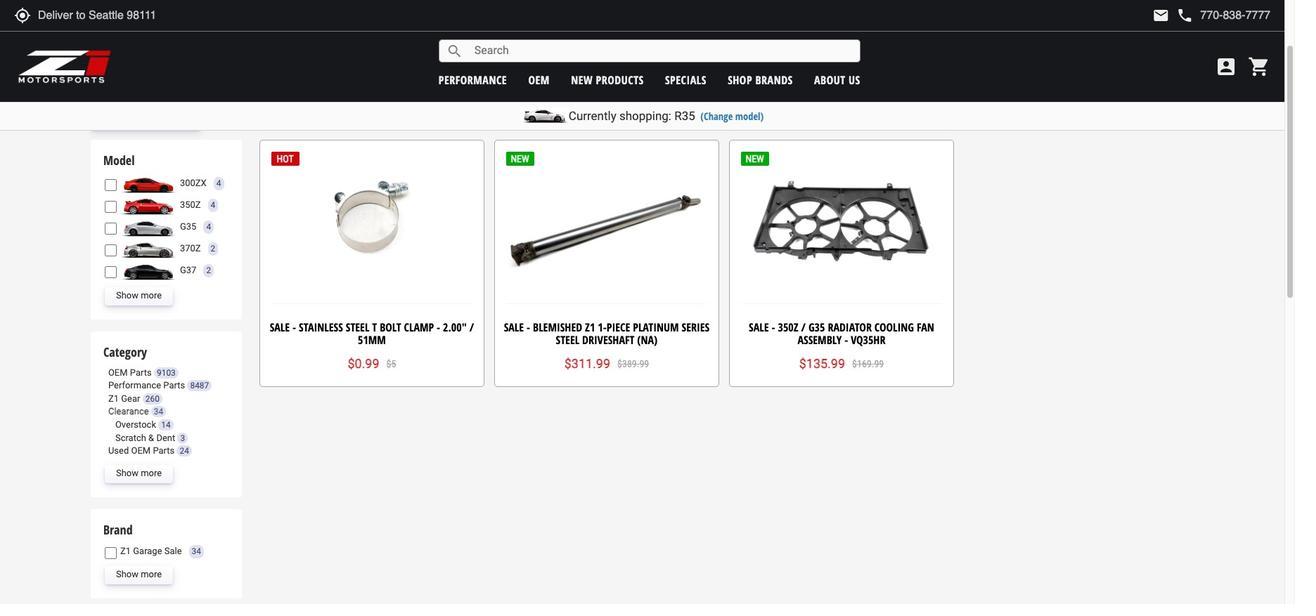 Task type: locate. For each thing, give the bounding box(es) containing it.
parts up performance
[[130, 368, 152, 378]]

new for new gtr (r35) products
[[91, 64, 136, 99]]

shop brands link
[[728, 72, 793, 88]]

2 horizontal spatial oem
[[528, 72, 550, 88]]

oem up performance
[[108, 368, 128, 378]]

1 vertical spatial 350z
[[778, 320, 798, 336]]

(r35)
[[186, 64, 239, 99]]

3 show from the top
[[116, 570, 139, 580]]

2 vertical spatial z1
[[120, 546, 131, 557]]

0 horizontal spatial products
[[111, 33, 144, 47]]

0 horizontal spatial 350z
[[180, 200, 201, 211]]

370z
[[180, 244, 201, 254]]

my_location
[[14, 7, 31, 24]]

more for brand
[[141, 570, 162, 580]]

2 right g37
[[206, 266, 211, 276]]

1 vertical spatial 4
[[211, 201, 215, 210]]

specials
[[665, 72, 707, 88]]

sale left stainless
[[270, 320, 290, 336]]

2 vertical spatial show more button
[[105, 567, 173, 585]]

phone
[[1177, 7, 1194, 24]]

0 vertical spatial parts
[[130, 368, 152, 378]]

show more down the infiniti g37 coupe sedan convertible v36 cv36 hv36 skyline 2008 2009 2010 2011 2012 2013 3.7l vq37vhr z1 motorsports image
[[116, 291, 162, 301]]

products
[[596, 72, 644, 88]]

34 down 260
[[154, 407, 163, 417]]

4 down "300zx"
[[206, 222, 211, 232]]

show more for brand
[[116, 570, 162, 580]]

sale inside sale - blemished z1 1-piece platinum series steel driveshaft (na)
[[504, 320, 524, 336]]

sale left the blemished
[[504, 320, 524, 336]]

- left stainless
[[293, 320, 296, 336]]

shopping_cart
[[1248, 56, 1271, 78]]

show for brand
[[116, 570, 139, 580]]

g35 left radiator
[[809, 320, 825, 336]]

1 horizontal spatial /
[[801, 320, 806, 336]]

3
[[180, 434, 185, 443]]

2 more from the top
[[141, 469, 162, 479]]

(na)
[[637, 333, 658, 348]]

1 vertical spatial z1
[[108, 394, 119, 404]]

0 vertical spatial g35
[[180, 222, 196, 232]]

1 vertical spatial show more button
[[105, 465, 173, 484]]

1 new from the top
[[91, 33, 108, 47]]

-
[[293, 320, 296, 336], [437, 320, 440, 336], [527, 320, 530, 336], [772, 320, 775, 336], [845, 333, 848, 348]]

0 horizontal spatial 34
[[154, 407, 163, 417]]

more for model
[[141, 291, 162, 301]]

sale left assembly
[[749, 320, 769, 336]]

show more button for brand
[[105, 567, 173, 585]]

z1 inside category oem parts 9103 performance parts 8487 z1 gear 260 clearance 34 overstock 14 scratch & dent 3 used oem parts 24
[[108, 394, 119, 404]]

2 vertical spatial show
[[116, 570, 139, 580]]

sale inside sale - stainless steel t bolt clamp - 2.00" / 51mm
[[270, 320, 290, 336]]

4 right "300zx"
[[216, 179, 221, 189]]

parts
[[130, 368, 152, 378], [163, 381, 185, 391], [153, 446, 175, 456]]

show more button
[[105, 287, 173, 306], [105, 465, 173, 484], [105, 567, 173, 585]]

show down used
[[116, 469, 139, 479]]

nissan 300zx z32 1990 1991 1992 1993 1994 1995 1996 vg30dett vg30de twin turbo non turbo z1 motorsports image
[[120, 175, 176, 193]]

2 right 370z
[[211, 244, 215, 254]]

2 / from the left
[[801, 320, 806, 336]]

more down the infiniti g37 coupe sedan convertible v36 cv36 hv36 skyline 2008 2009 2010 2011 2012 2013 3.7l vq37vhr z1 motorsports image
[[141, 291, 162, 301]]

2 vertical spatial parts
[[153, 446, 175, 456]]

- left the blemished
[[527, 320, 530, 336]]

more down &
[[141, 469, 162, 479]]

stainless
[[299, 320, 343, 336]]

show more button down garage
[[105, 567, 173, 585]]

more
[[141, 291, 162, 301], [141, 469, 162, 479], [141, 570, 162, 580]]

show down garage
[[116, 570, 139, 580]]

t
[[372, 320, 377, 336]]

350z down "300zx"
[[180, 200, 201, 211]]

0 vertical spatial show more button
[[105, 287, 173, 306]]

1 horizontal spatial 350z
[[778, 320, 798, 336]]

0 vertical spatial show
[[116, 291, 139, 301]]

300zx
[[180, 178, 207, 189]]

z1 left 1-
[[585, 320, 595, 336]]

steel
[[346, 320, 369, 336], [556, 333, 580, 348]]

phone link
[[1177, 7, 1271, 24]]

show more down used
[[116, 469, 162, 479]]

0 horizontal spatial /
[[470, 320, 474, 336]]

z1 motorsports logo image
[[18, 49, 112, 84]]

scratch
[[115, 433, 146, 443]]

products
[[111, 33, 144, 47], [245, 64, 331, 99]]

1 show from the top
[[116, 291, 139, 301]]

show more button down used
[[105, 465, 173, 484]]

show more button down the infiniti g37 coupe sedan convertible v36 cv36 hv36 skyline 2008 2009 2010 2011 2012 2013 3.7l vq37vhr z1 motorsports image
[[105, 287, 173, 306]]

1 vertical spatial new
[[91, 64, 136, 99]]

1 sale from the left
[[270, 320, 290, 336]]

0 vertical spatial products
[[111, 33, 144, 47]]

0 vertical spatial z1
[[585, 320, 595, 336]]

1 more from the top
[[141, 291, 162, 301]]

1 vertical spatial 34
[[192, 547, 201, 557]]

$135.99
[[799, 356, 845, 371]]

category
[[103, 344, 147, 361]]

new
[[91, 33, 108, 47], [91, 64, 136, 99]]

0 vertical spatial 34
[[154, 407, 163, 417]]

2.00"
[[443, 320, 467, 336]]

show more
[[116, 291, 162, 301], [116, 469, 162, 479], [116, 570, 162, 580]]

1 vertical spatial more
[[141, 469, 162, 479]]

1 vertical spatial oem
[[108, 368, 128, 378]]

2 horizontal spatial sale
[[749, 320, 769, 336]]

0 vertical spatial more
[[141, 291, 162, 301]]

g35 up 370z
[[180, 222, 196, 232]]

- left assembly
[[772, 320, 775, 336]]

1 vertical spatial products
[[245, 64, 331, 99]]

1 show more button from the top
[[105, 287, 173, 306]]

1 horizontal spatial steel
[[556, 333, 580, 348]]

2 vertical spatial 4
[[206, 222, 211, 232]]

g35
[[180, 222, 196, 232], [809, 320, 825, 336]]

2 new from the top
[[91, 64, 136, 99]]

4 right the nissan 350z z33 2003 2004 2005 2006 2007 2008 2009 vq35de 3.5l revup rev up vq35hr nismo z1 motorsports image
[[211, 201, 215, 210]]

$135.99 $169.99
[[799, 356, 884, 371]]

$5
[[386, 359, 396, 370]]

nissan 370z z34 2009 2010 2011 2012 2013 2014 2015 2016 2017 2018 2019 3.7l vq37vhr vhr nismo z1 motorsports image
[[120, 240, 176, 259]]

2 vertical spatial show more
[[116, 570, 162, 580]]

radiator
[[828, 320, 872, 336]]

4
[[216, 179, 221, 189], [211, 201, 215, 210], [206, 222, 211, 232]]

2 show more from the top
[[116, 469, 162, 479]]

1 / from the left
[[470, 320, 474, 336]]

1 horizontal spatial oem
[[131, 446, 151, 456]]

1 vertical spatial 2
[[206, 266, 211, 276]]

z1
[[585, 320, 595, 336], [108, 394, 119, 404], [120, 546, 131, 557]]

1 show more from the top
[[116, 291, 162, 301]]

0 horizontal spatial g35
[[180, 222, 196, 232]]

1-
[[598, 320, 607, 336]]

new products link
[[571, 72, 644, 88]]

z1 left gear
[[108, 394, 119, 404]]

shopping:
[[619, 109, 672, 123]]

vq35hr
[[851, 333, 886, 348]]

2 sale from the left
[[504, 320, 524, 336]]

0 vertical spatial 4
[[216, 179, 221, 189]]

g37
[[180, 265, 196, 276]]

oem left new
[[528, 72, 550, 88]]

1 vertical spatial show more
[[116, 469, 162, 479]]

3 sale from the left
[[749, 320, 769, 336]]

2 horizontal spatial z1
[[585, 320, 595, 336]]

steel left 't'
[[346, 320, 369, 336]]

0 vertical spatial new
[[91, 33, 108, 47]]

new up z1 motorsports logo
[[91, 33, 108, 47]]

z1 left garage
[[120, 546, 131, 557]]

more down z1 garage sale
[[141, 570, 162, 580]]

blemished
[[533, 320, 582, 336]]

0 vertical spatial 350z
[[180, 200, 201, 211]]

sale
[[270, 320, 290, 336], [504, 320, 524, 336], [749, 320, 769, 336]]

0 horizontal spatial steel
[[346, 320, 369, 336]]

model)
[[735, 110, 764, 123]]

z1 inside sale - blemished z1 1-piece platinum series steel driveshaft (na)
[[585, 320, 595, 336]]

350z
[[180, 200, 201, 211], [778, 320, 798, 336]]

2 vertical spatial more
[[141, 570, 162, 580]]

350z left radiator
[[778, 320, 798, 336]]

0 horizontal spatial oem
[[108, 368, 128, 378]]

/ inside sale - stainless steel t bolt clamp - 2.00" / 51mm
[[470, 320, 474, 336]]

gtr
[[143, 64, 180, 99]]

sale inside sale - 350z / g35 radiator cooling fan assembly - vq35hr
[[749, 320, 769, 336]]

0 horizontal spatial z1
[[108, 394, 119, 404]]

parts down 9103
[[163, 381, 185, 391]]

0 horizontal spatial sale
[[270, 320, 290, 336]]

new up the clear
[[91, 64, 136, 99]]

series
[[682, 320, 710, 336]]

34 inside category oem parts 9103 performance parts 8487 z1 gear 260 clearance 34 overstock 14 scratch & dent 3 used oem parts 24
[[154, 407, 163, 417]]

34 right sale
[[192, 547, 201, 557]]

show more down garage
[[116, 570, 162, 580]]

1 vertical spatial show
[[116, 469, 139, 479]]

0 vertical spatial oem
[[528, 72, 550, 88]]

3 show more from the top
[[116, 570, 162, 580]]

mail
[[1153, 7, 1170, 24]]

show for model
[[116, 291, 139, 301]]

steel up $311.99
[[556, 333, 580, 348]]

1 horizontal spatial sale
[[504, 320, 524, 336]]

2 vertical spatial oem
[[131, 446, 151, 456]]

about us link
[[814, 72, 860, 88]]

- inside sale - blemished z1 1-piece platinum series steel driveshaft (na)
[[527, 320, 530, 336]]

oem down scratch
[[131, 446, 151, 456]]

brand
[[103, 522, 133, 539]]

0 vertical spatial show more
[[116, 291, 162, 301]]

2 show from the top
[[116, 469, 139, 479]]

/
[[470, 320, 474, 336], [801, 320, 806, 336]]

0 vertical spatial 2
[[211, 244, 215, 254]]

parts down dent on the left of the page
[[153, 446, 175, 456]]

show down the infiniti g37 coupe sedan convertible v36 cv36 hv36 skyline 2008 2009 2010 2011 2012 2013 3.7l vq37vhr z1 motorsports image
[[116, 291, 139, 301]]

currently shopping: r35 (change model)
[[569, 109, 764, 123]]

/ up '$135.99' at the right bottom
[[801, 320, 806, 336]]

None checkbox
[[105, 179, 117, 191], [105, 201, 117, 213], [105, 223, 117, 235], [105, 245, 117, 257], [105, 267, 117, 279], [105, 548, 117, 559], [105, 179, 117, 191], [105, 201, 117, 213], [105, 223, 117, 235], [105, 245, 117, 257], [105, 267, 117, 279], [105, 548, 117, 559]]

$0.99
[[348, 356, 379, 371]]

3 more from the top
[[141, 570, 162, 580]]

oem
[[528, 72, 550, 88], [108, 368, 128, 378], [131, 446, 151, 456]]

performance
[[108, 381, 161, 391]]

/ right 2.00"
[[470, 320, 474, 336]]

1 horizontal spatial g35
[[809, 320, 825, 336]]

1 vertical spatial g35
[[809, 320, 825, 336]]

show more button for model
[[105, 287, 173, 306]]

3 show more button from the top
[[105, 567, 173, 585]]



Task type: vqa. For each thing, say whether or not it's contained in the screenshot.
up on the right
no



Task type: describe. For each thing, give the bounding box(es) containing it.
$169.99
[[852, 359, 884, 370]]

- for sale - blemished z1 1-piece platinum series steel driveshaft (na)
[[527, 320, 530, 336]]

- left vq35hr
[[845, 333, 848, 348]]

search
[[446, 43, 463, 59]]

&
[[148, 433, 154, 443]]

shop brands
[[728, 72, 793, 88]]

oem link
[[528, 72, 550, 88]]

new for new products
[[91, 33, 108, 47]]

shopping_cart link
[[1245, 56, 1271, 78]]

account_box
[[1215, 56, 1238, 78]]

fan
[[917, 320, 934, 336]]

steel inside sale - stainless steel t bolt clamp - 2.00" / 51mm
[[346, 320, 369, 336]]

clamp
[[404, 320, 434, 336]]

(change
[[701, 110, 733, 123]]

platinum
[[633, 320, 679, 336]]

$311.99
[[564, 356, 610, 371]]

new products
[[91, 33, 144, 47]]

$311.99 $389.99
[[564, 356, 649, 371]]

350z inside sale - 350z / g35 radiator cooling fan assembly - vq35hr
[[778, 320, 798, 336]]

4 for 350z
[[211, 201, 215, 210]]

Search search field
[[463, 40, 860, 62]]

clear refinements
[[102, 115, 190, 128]]

- for sale - stainless steel t bolt clamp - 2.00" / 51mm
[[293, 320, 296, 336]]

shop
[[728, 72, 752, 88]]

cooling
[[875, 320, 914, 336]]

show more for model
[[116, 291, 162, 301]]

r35
[[674, 109, 695, 123]]

260
[[145, 394, 160, 404]]

dent
[[156, 433, 175, 443]]

z1 garage sale
[[120, 546, 182, 557]]

mail link
[[1153, 7, 1170, 24]]

infiniti g37 coupe sedan convertible v36 cv36 hv36 skyline 2008 2009 2010 2011 2012 2013 3.7l vq37vhr z1 motorsports image
[[120, 262, 176, 280]]

new
[[571, 72, 593, 88]]

1 horizontal spatial products
[[245, 64, 331, 99]]

account_box link
[[1212, 56, 1241, 78]]

model
[[103, 152, 135, 169]]

2 show more button from the top
[[105, 465, 173, 484]]

9103
[[157, 368, 176, 378]]

new products link
[[91, 33, 144, 47]]

infiniti g35 coupe sedan v35 v36 skyline 2003 2004 2005 2006 2007 2008 3.5l vq35de revup rev up vq35hr z1 motorsports image
[[120, 219, 176, 237]]

new gtr (r35) products
[[91, 64, 331, 99]]

1 horizontal spatial 34
[[192, 547, 201, 557]]

nissan 350z z33 2003 2004 2005 2006 2007 2008 2009 vq35de 3.5l revup rev up vq35hr nismo z1 motorsports image
[[120, 197, 176, 215]]

used
[[108, 446, 129, 456]]

24
[[180, 447, 189, 456]]

bolt
[[380, 320, 401, 336]]

gear
[[121, 394, 140, 404]]

about
[[814, 72, 846, 88]]

- for sale - 350z / g35 radiator cooling fan assembly - vq35hr
[[772, 320, 775, 336]]

overstock
[[115, 420, 156, 430]]

sale for sale - blemished z1 1-piece platinum series steel driveshaft (na)
[[504, 320, 524, 336]]

(change model) link
[[701, 110, 764, 123]]

4 for g35
[[206, 222, 211, 232]]

sale
[[164, 546, 182, 557]]

/ inside sale - 350z / g35 radiator cooling fan assembly - vq35hr
[[801, 320, 806, 336]]

clear
[[102, 115, 128, 128]]

51mm
[[358, 333, 386, 348]]

- left 2.00"
[[437, 320, 440, 336]]

sale for sale - 350z / g35 radiator cooling fan assembly - vq35hr
[[749, 320, 769, 336]]

currently
[[569, 109, 616, 123]]

new products
[[571, 72, 644, 88]]

g35 inside sale - 350z / g35 radiator cooling fan assembly - vq35hr
[[809, 320, 825, 336]]

$0.99 $5
[[348, 356, 396, 371]]

performance
[[439, 72, 507, 88]]

garage
[[133, 546, 162, 557]]

steel inside sale - blemished z1 1-piece platinum series steel driveshaft (na)
[[556, 333, 580, 348]]

category oem parts 9103 performance parts 8487 z1 gear 260 clearance 34 overstock 14 scratch & dent 3 used oem parts 24
[[103, 344, 209, 456]]

piece
[[607, 320, 630, 336]]

sale - stainless steel t bolt clamp - 2.00" / 51mm
[[270, 320, 474, 348]]

sale - 350z / g35 radiator cooling fan assembly - vq35hr
[[749, 320, 934, 348]]

sale for sale - stainless steel t bolt clamp - 2.00" / 51mm
[[270, 320, 290, 336]]

14
[[161, 420, 171, 430]]

clear refinements button
[[91, 112, 201, 130]]

8487
[[190, 381, 209, 391]]

clearance
[[108, 407, 149, 417]]

us
[[849, 72, 860, 88]]

refinements
[[131, 115, 190, 128]]

4 for 300zx
[[216, 179, 221, 189]]

2 for g37
[[206, 266, 211, 276]]

2 for 370z
[[211, 244, 215, 254]]

$389.99
[[617, 359, 649, 370]]

1 horizontal spatial z1
[[120, 546, 131, 557]]

sale - blemished z1 1-piece platinum series steel driveshaft (na)
[[504, 320, 710, 348]]

brands
[[756, 72, 793, 88]]

1 vertical spatial parts
[[163, 381, 185, 391]]

performance link
[[439, 72, 507, 88]]

mail phone
[[1153, 7, 1194, 24]]

specials link
[[665, 72, 707, 88]]

about us
[[814, 72, 860, 88]]

assembly
[[798, 333, 842, 348]]

driveshaft
[[582, 333, 635, 348]]



